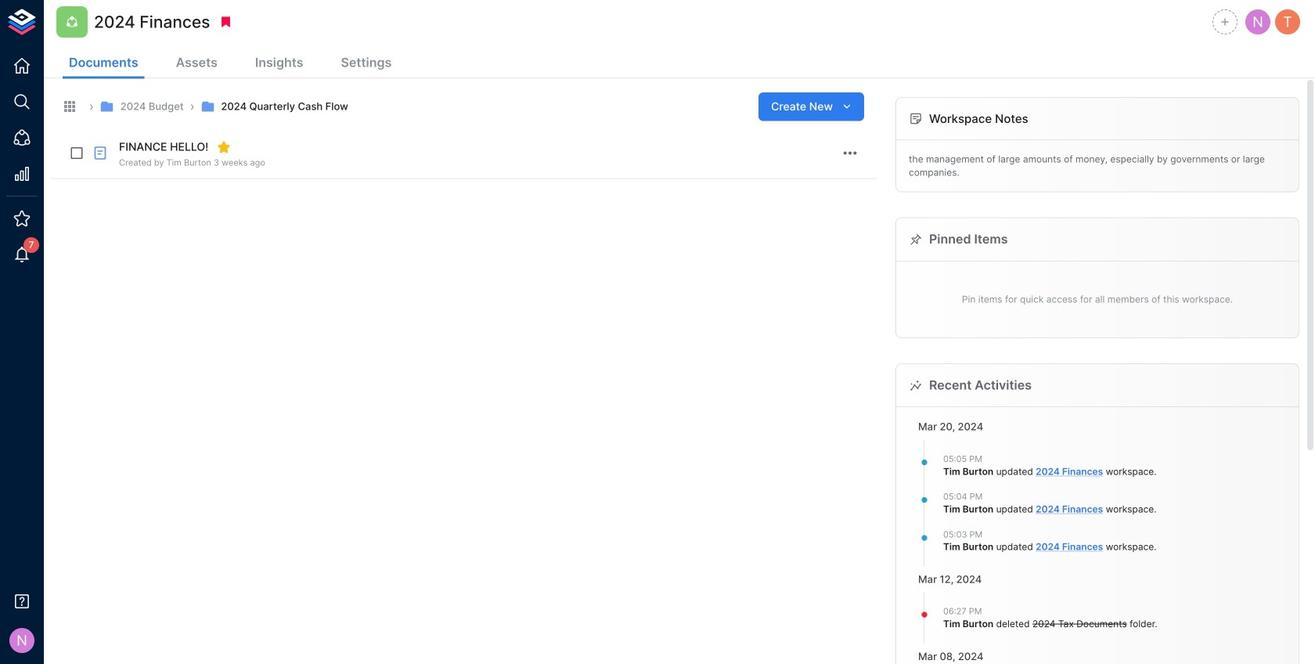 Task type: locate. For each thing, give the bounding box(es) containing it.
remove bookmark image
[[219, 15, 233, 29]]



Task type: describe. For each thing, give the bounding box(es) containing it.
remove favorite image
[[217, 140, 231, 154]]



Task type: vqa. For each thing, say whether or not it's contained in the screenshot.
REMOVE BOOKMARK Image
yes



